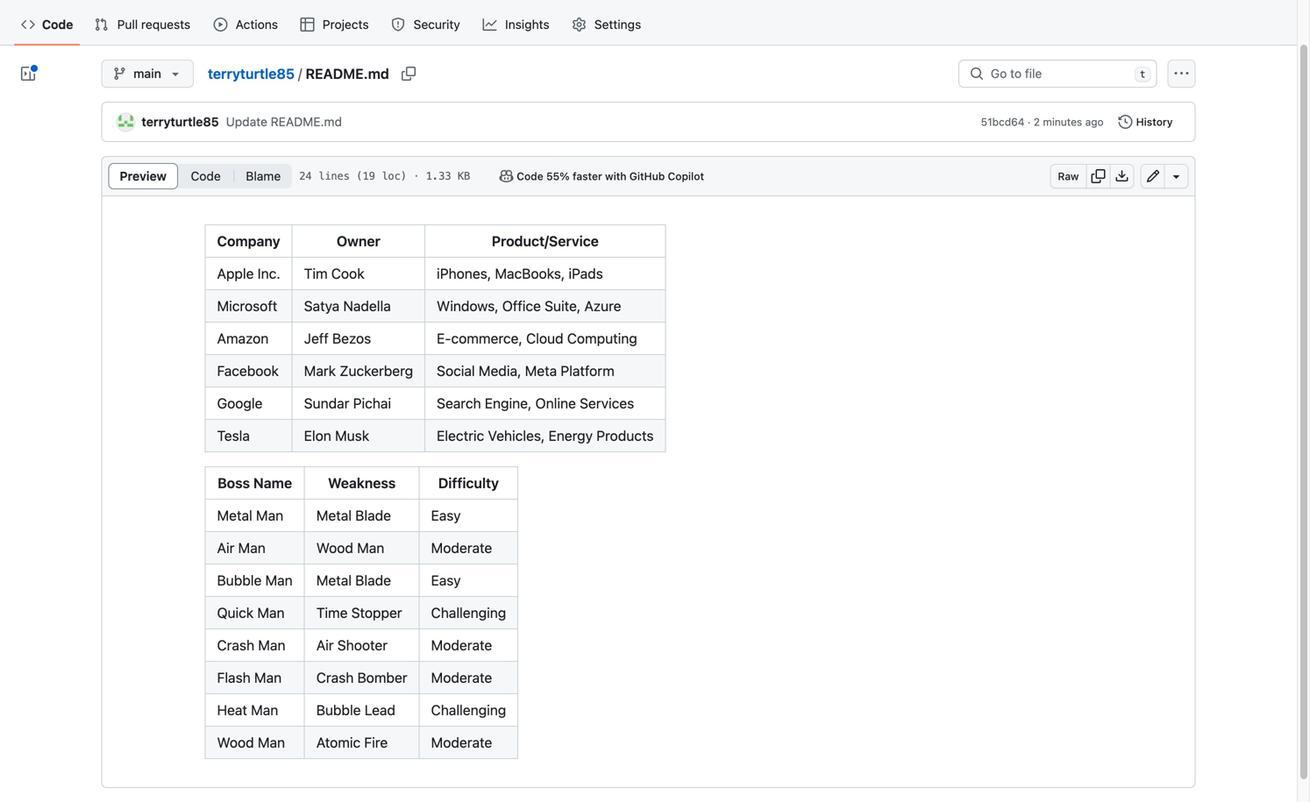 Task type: describe. For each thing, give the bounding box(es) containing it.
office
[[502, 298, 541, 314]]

electric
[[437, 428, 484, 444]]

0 vertical spatial terryturtle85 link
[[208, 65, 295, 82]]

blame
[[246, 169, 281, 183]]

air for air shooter
[[316, 637, 334, 654]]

windows, office suite, azure
[[437, 298, 621, 314]]

update
[[226, 114, 267, 129]]

electric vehicles, energy products
[[437, 428, 654, 444]]

google
[[217, 395, 263, 412]]

man right heat
[[251, 702, 278, 719]]

0 horizontal spatial code
[[42, 17, 73, 32]]

windows,
[[437, 298, 499, 314]]

insights
[[505, 17, 550, 32]]

1.33
[[426, 170, 451, 182]]

challenging for time stopper
[[431, 605, 506, 621]]

cloud
[[526, 330, 563, 347]]

crash bomber
[[316, 670, 407, 686]]

e-
[[437, 330, 451, 347]]

man up quick man
[[265, 572, 293, 589]]

code button
[[179, 163, 233, 189]]

history image
[[1119, 115, 1133, 129]]

projects link
[[293, 11, 377, 38]]

e-commerce, cloud computing
[[437, 330, 637, 347]]

boss
[[218, 475, 250, 492]]

history link
[[1111, 110, 1181, 134]]

sundar pichai
[[304, 395, 391, 412]]

moderate for wood man
[[431, 540, 492, 556]]

copy path image
[[402, 67, 416, 81]]

bubble for bubble man
[[217, 572, 262, 589]]

atomic fire
[[316, 734, 388, 751]]

air man
[[217, 540, 266, 556]]

copy raw content image
[[1091, 169, 1105, 183]]

time
[[316, 605, 348, 621]]

insights link
[[476, 11, 558, 38]]

main
[[133, 66, 161, 81]]

faster
[[573, 170, 602, 182]]

tesla
[[217, 428, 250, 444]]

edit file image
[[1146, 169, 1160, 183]]

requests
[[141, 17, 190, 32]]

apple inc.
[[217, 265, 280, 282]]

stopper
[[351, 605, 402, 621]]

man down heat man
[[258, 734, 285, 751]]

crash man
[[217, 637, 285, 654]]

ago
[[1085, 116, 1104, 128]]

copilot image
[[499, 169, 513, 183]]

satya
[[304, 298, 340, 314]]

name
[[253, 475, 292, 492]]

satya nadella
[[304, 298, 391, 314]]

man down quick man
[[258, 637, 285, 654]]

blade for metal man
[[355, 507, 391, 524]]

owner
[[337, 233, 381, 249]]

code inside 'popup button'
[[517, 170, 543, 182]]

facebook
[[217, 363, 279, 379]]

/
[[298, 65, 302, 82]]

code image
[[21, 18, 35, 32]]

commerce,
[[451, 330, 522, 347]]

code inside button
[[191, 169, 221, 183]]

platform
[[561, 363, 615, 379]]

projects
[[323, 17, 369, 32]]

graph image
[[483, 18, 497, 32]]

settings link
[[565, 11, 650, 38]]

preview
[[120, 169, 167, 183]]

0 horizontal spatial wood
[[217, 734, 254, 751]]

pull requests
[[117, 17, 190, 32]]

macbooks,
[[495, 265, 565, 282]]

search image
[[970, 67, 984, 81]]

metal man
[[217, 507, 283, 524]]

tim cook
[[304, 265, 364, 282]]

shooter
[[337, 637, 388, 654]]

ipads
[[569, 265, 603, 282]]

24 lines (19 loc) · 1.33 kb
[[299, 170, 470, 182]]

flash man
[[217, 670, 282, 686]]

1 vertical spatial terryturtle85 link
[[142, 114, 219, 129]]

boss name
[[218, 475, 292, 492]]

social media, meta platform
[[437, 363, 615, 379]]

gear image
[[572, 18, 586, 32]]

settings
[[594, 17, 641, 32]]

kb
[[458, 170, 470, 182]]

bubble man
[[217, 572, 293, 589]]

actions link
[[206, 11, 286, 38]]

meta
[[525, 363, 557, 379]]

iphones, macbooks, ipads
[[437, 265, 603, 282]]

pichai
[[353, 395, 391, 412]]

jeff bezos
[[304, 330, 371, 347]]

file view element
[[108, 163, 293, 189]]

elon musk
[[304, 428, 369, 444]]

terryturtle85 / readme.md
[[208, 65, 389, 82]]

Go to file text field
[[991, 61, 1128, 87]]

more file actions image
[[1175, 67, 1189, 81]]

metal blade for bubble man
[[316, 572, 391, 589]]

sidebar collapse image
[[21, 67, 35, 81]]

jeff
[[304, 330, 329, 347]]

crash for crash man
[[217, 637, 254, 654]]

energy
[[549, 428, 593, 444]]

55%
[[546, 170, 570, 182]]

bubble for bubble lead
[[316, 702, 361, 719]]

services
[[580, 395, 634, 412]]

social
[[437, 363, 475, 379]]



Task type: vqa. For each thing, say whether or not it's contained in the screenshot.


Task type: locate. For each thing, give the bounding box(es) containing it.
man down metal man at the bottom
[[238, 540, 266, 556]]

air down time
[[316, 637, 334, 654]]

moderate for atomic fire
[[431, 734, 492, 751]]

table image
[[300, 18, 314, 32]]

engine,
[[485, 395, 532, 412]]

moderate
[[431, 540, 492, 556], [431, 637, 492, 654], [431, 670, 492, 686], [431, 734, 492, 751]]

metal blade for metal man
[[316, 507, 391, 524]]

company
[[217, 233, 280, 249]]

easy for metal man
[[431, 507, 461, 524]]

0 vertical spatial blade
[[355, 507, 391, 524]]

1 horizontal spatial bubble
[[316, 702, 361, 719]]

2 challenging from the top
[[431, 702, 506, 719]]

1 vertical spatial wood
[[217, 734, 254, 751]]

terryturtle85 down triangle down image
[[142, 114, 219, 129]]

1 vertical spatial wood man
[[217, 734, 285, 751]]

wood man up time stopper
[[316, 540, 384, 556]]

0 vertical spatial readme.md
[[306, 65, 389, 82]]

1 horizontal spatial crash
[[316, 670, 354, 686]]

terryturtle85 link
[[208, 65, 295, 82], [142, 114, 219, 129]]

heat man
[[217, 702, 278, 719]]

update readme.md
[[226, 114, 342, 129]]

code right code image
[[42, 17, 73, 32]]

main button
[[101, 60, 194, 88]]

0 horizontal spatial air
[[217, 540, 234, 556]]

51bcd64
[[981, 116, 1025, 128]]

bubble
[[217, 572, 262, 589], [316, 702, 361, 719]]

apple
[[217, 265, 254, 282]]

terryturtle85 link up "update"
[[208, 65, 295, 82]]

bezos
[[332, 330, 371, 347]]

blade down "weakness"
[[355, 507, 391, 524]]

cook
[[331, 265, 364, 282]]

mark
[[304, 363, 336, 379]]

easy for bubble man
[[431, 572, 461, 589]]

1 horizontal spatial code
[[191, 169, 221, 183]]

1 vertical spatial blade
[[355, 572, 391, 589]]

wood man
[[316, 540, 384, 556], [217, 734, 285, 751]]

code link
[[14, 11, 80, 38]]

terryturtle85 link down triangle down image
[[142, 114, 219, 129]]

· left 1.33
[[413, 170, 420, 182]]

1 vertical spatial metal blade
[[316, 572, 391, 589]]

(19
[[356, 170, 375, 182]]

heat
[[217, 702, 247, 719]]

bomber
[[357, 670, 407, 686]]

air for air man
[[217, 540, 234, 556]]

metal for bubble man
[[316, 572, 352, 589]]

4 moderate from the top
[[431, 734, 492, 751]]

git pull request image
[[94, 18, 108, 32]]

1 vertical spatial bubble
[[316, 702, 361, 719]]

2 blade from the top
[[355, 572, 391, 589]]

air down metal man at the bottom
[[217, 540, 234, 556]]

metal up time
[[316, 572, 352, 589]]

tim
[[304, 265, 328, 282]]

0 vertical spatial ·
[[1028, 116, 1031, 128]]

1 vertical spatial challenging
[[431, 702, 506, 719]]

air shooter
[[316, 637, 388, 654]]

1 blade from the top
[[355, 507, 391, 524]]

terryturtle85 up "update"
[[208, 65, 295, 82]]

more edit options image
[[1169, 169, 1183, 183]]

lead
[[365, 702, 395, 719]]

0 vertical spatial wood man
[[316, 540, 384, 556]]

2 moderate from the top
[[431, 637, 492, 654]]

copilot
[[668, 170, 704, 182]]

minutes
[[1043, 116, 1082, 128]]

0 horizontal spatial wood man
[[217, 734, 285, 751]]

raw link
[[1050, 164, 1087, 189]]

blade up stopper
[[355, 572, 391, 589]]

zuckerberg
[[340, 363, 413, 379]]

history
[[1136, 116, 1173, 128]]

0 vertical spatial air
[[217, 540, 234, 556]]

1 metal blade from the top
[[316, 507, 391, 524]]

0 vertical spatial challenging
[[431, 605, 506, 621]]

suite,
[[545, 298, 581, 314]]

1 horizontal spatial wood man
[[316, 540, 384, 556]]

weakness
[[328, 475, 396, 492]]

code 55% faster with github copilot button
[[491, 164, 712, 189]]

security
[[414, 17, 460, 32]]

bubble up atomic
[[316, 702, 361, 719]]

metal
[[217, 507, 252, 524], [316, 507, 352, 524], [316, 572, 352, 589]]

0 vertical spatial easy
[[431, 507, 461, 524]]

inc.
[[257, 265, 280, 282]]

time stopper
[[316, 605, 402, 621]]

1 moderate from the top
[[431, 540, 492, 556]]

terryturtle85 for terryturtle85 / readme.md
[[208, 65, 295, 82]]

metal blade up time stopper
[[316, 572, 391, 589]]

amazon
[[217, 330, 269, 347]]

air
[[217, 540, 234, 556], [316, 637, 334, 654]]

flash
[[217, 670, 251, 686]]

crash for crash bomber
[[316, 670, 354, 686]]

bubble lead
[[316, 702, 395, 719]]

product/service
[[492, 233, 599, 249]]

moderate for crash bomber
[[431, 670, 492, 686]]

1 vertical spatial easy
[[431, 572, 461, 589]]

media,
[[479, 363, 521, 379]]

1 vertical spatial readme.md
[[271, 114, 342, 129]]

raw
[[1058, 170, 1079, 182]]

3 moderate from the top
[[431, 670, 492, 686]]

readme.md right /
[[306, 65, 389, 82]]

1 horizontal spatial air
[[316, 637, 334, 654]]

challenging for bubble lead
[[431, 702, 506, 719]]

atomic
[[316, 734, 361, 751]]

actions
[[236, 17, 278, 32]]

download raw content image
[[1115, 169, 1129, 183]]

crash down air shooter
[[316, 670, 354, 686]]

metal down "weakness"
[[316, 507, 352, 524]]

difficulty
[[438, 475, 499, 492]]

terryturtle85 for terryturtle85
[[142, 114, 219, 129]]

online
[[535, 395, 576, 412]]

metal blade down "weakness"
[[316, 507, 391, 524]]

t
[[1140, 69, 1146, 80]]

terryturtle85 image
[[117, 114, 135, 131]]

triangle down image
[[168, 67, 182, 81]]

24
[[299, 170, 312, 182]]

man
[[256, 507, 283, 524], [238, 540, 266, 556], [357, 540, 384, 556], [265, 572, 293, 589], [257, 605, 285, 621], [258, 637, 285, 654], [254, 670, 282, 686], [251, 702, 278, 719], [258, 734, 285, 751]]

1 vertical spatial ·
[[413, 170, 420, 182]]

challenging
[[431, 605, 506, 621], [431, 702, 506, 719]]

2 easy from the top
[[431, 572, 461, 589]]

· left 2
[[1028, 116, 1031, 128]]

0 horizontal spatial bubble
[[217, 572, 262, 589]]

1 vertical spatial terryturtle85
[[142, 114, 219, 129]]

1 horizontal spatial ·
[[1028, 116, 1031, 128]]

0 vertical spatial crash
[[217, 637, 254, 654]]

man up stopper
[[357, 540, 384, 556]]

terryturtle85
[[208, 65, 295, 82], [142, 114, 219, 129]]

0 vertical spatial metal blade
[[316, 507, 391, 524]]

·
[[1028, 116, 1031, 128], [413, 170, 420, 182]]

blade
[[355, 507, 391, 524], [355, 572, 391, 589]]

0 horizontal spatial ·
[[413, 170, 420, 182]]

metal down boss
[[217, 507, 252, 524]]

blade for bubble man
[[355, 572, 391, 589]]

quick
[[217, 605, 254, 621]]

2 metal blade from the top
[[316, 572, 391, 589]]

metal for metal man
[[316, 507, 352, 524]]

crash
[[217, 637, 254, 654], [316, 670, 354, 686]]

computing
[[567, 330, 637, 347]]

0 vertical spatial wood
[[316, 540, 353, 556]]

mark zuckerberg
[[304, 363, 413, 379]]

play image
[[213, 18, 227, 32]]

nadella
[[343, 298, 391, 314]]

security link
[[384, 11, 469, 38]]

pull requests link
[[87, 11, 199, 38]]

pull
[[117, 17, 138, 32]]

git branch image
[[113, 67, 127, 81]]

wood down heat
[[217, 734, 254, 751]]

moderate for air shooter
[[431, 637, 492, 654]]

0 horizontal spatial crash
[[217, 637, 254, 654]]

blame button
[[234, 163, 293, 189]]

wood up time
[[316, 540, 353, 556]]

2
[[1034, 116, 1040, 128]]

readme.md down /
[[271, 114, 342, 129]]

preview button
[[108, 163, 178, 189]]

0 vertical spatial terryturtle85
[[208, 65, 295, 82]]

loc)
[[382, 170, 407, 182]]

code 55% faster with github copilot
[[517, 170, 704, 182]]

man down name
[[256, 507, 283, 524]]

with
[[605, 170, 627, 182]]

51bcd64 link
[[981, 114, 1025, 130]]

1 challenging from the top
[[431, 605, 506, 621]]

man right quick
[[257, 605, 285, 621]]

1 vertical spatial crash
[[316, 670, 354, 686]]

1 vertical spatial air
[[316, 637, 334, 654]]

bubble down air man
[[217, 572, 262, 589]]

shield image
[[391, 18, 405, 32]]

man right flash
[[254, 670, 282, 686]]

1 horizontal spatial wood
[[316, 540, 353, 556]]

crash down quick
[[217, 637, 254, 654]]

quick man
[[217, 605, 285, 621]]

1 easy from the top
[[431, 507, 461, 524]]

2 horizontal spatial code
[[517, 170, 543, 182]]

lines
[[318, 170, 350, 182]]

metal blade
[[316, 507, 391, 524], [316, 572, 391, 589]]

0 vertical spatial bubble
[[217, 572, 262, 589]]

wood man down heat man
[[217, 734, 285, 751]]

code right copilot icon
[[517, 170, 543, 182]]

code left blame
[[191, 169, 221, 183]]

sundar
[[304, 395, 349, 412]]



